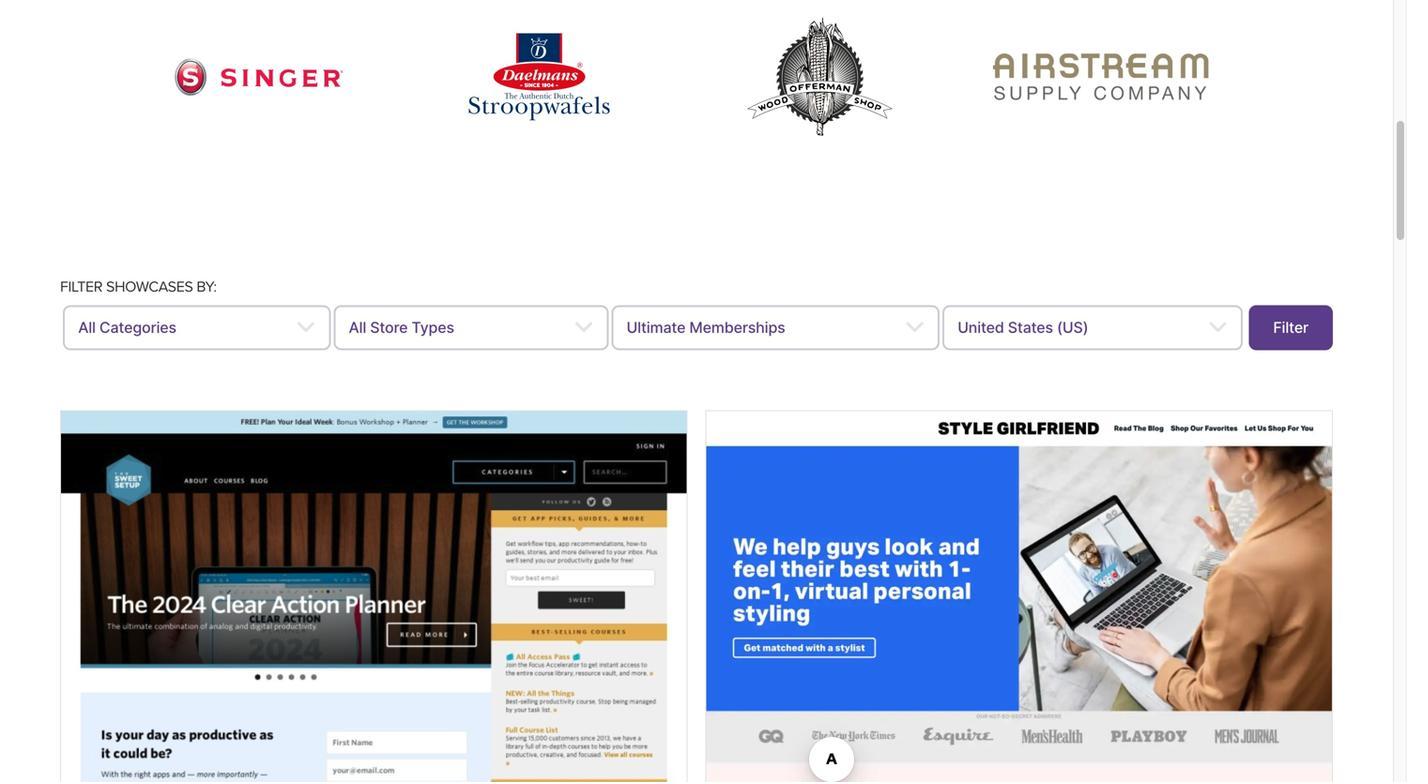 Task type: vqa. For each thing, say whether or not it's contained in the screenshot.
leftmost All
yes



Task type: describe. For each thing, give the bounding box(es) containing it.
singer australia image
[[174, 58, 343, 96]]

angle down image for all store types
[[574, 317, 594, 340]]

angle down image
[[905, 317, 925, 340]]

All Categories field
[[63, 306, 331, 351]]

daelmans stroopwafels image
[[469, 33, 610, 121]]

angle down image for all categories
[[296, 317, 316, 340]]

united
[[958, 319, 1004, 337]]

filter for filter
[[1273, 319, 1309, 337]]

types
[[412, 319, 454, 337]]

airstream supply company image
[[993, 53, 1209, 101]]

all for all store types
[[349, 319, 366, 337]]

all store types
[[349, 319, 454, 337]]

All Store Types field
[[334, 306, 609, 351]]



Task type: locate. For each thing, give the bounding box(es) containing it.
2 angle down image from the left
[[574, 317, 594, 340]]

showcases
[[106, 278, 193, 296]]

filter showcases by:
[[60, 278, 217, 296]]

memberships
[[689, 319, 785, 337]]

angle down image for united states (us)
[[1208, 317, 1228, 340]]

all
[[78, 319, 96, 337], [349, 319, 366, 337]]

all inside field
[[78, 319, 96, 337]]

Ultimate Memberships field
[[612, 306, 940, 351]]

1 horizontal spatial angle down image
[[574, 317, 594, 340]]

2 all from the left
[[349, 319, 366, 337]]

1 vertical spatial filter
[[1273, 319, 1309, 337]]

0 horizontal spatial angle down image
[[296, 317, 316, 340]]

categories
[[99, 319, 176, 337]]

filter inside button
[[1273, 319, 1309, 337]]

United States (US) field
[[943, 306, 1243, 351]]

store
[[370, 319, 408, 337]]

angle down image left store at left top
[[296, 317, 316, 340]]

filter button
[[1249, 306, 1333, 351]]

all categories
[[78, 319, 176, 337]]

by:
[[197, 278, 217, 296]]

all left store at left top
[[349, 319, 366, 337]]

0 horizontal spatial filter
[[60, 278, 103, 296]]

2 horizontal spatial angle down image
[[1208, 317, 1228, 340]]

3 angle down image from the left
[[1208, 317, 1228, 340]]

angle down image
[[296, 317, 316, 340], [574, 317, 594, 340], [1208, 317, 1228, 340]]

1 all from the left
[[78, 319, 96, 337]]

1 horizontal spatial all
[[349, 319, 366, 337]]

all for all categories
[[78, 319, 96, 337]]

angle down image inside united states (us) "field"
[[1208, 317, 1228, 340]]

angle down image inside all categories field
[[296, 317, 316, 340]]

angle down image inside 'all store types' field
[[574, 317, 594, 340]]

angle down image left ultimate on the left top of the page
[[574, 317, 594, 340]]

ultimate memberships
[[627, 319, 785, 337]]

filter for filter showcases by:
[[60, 278, 103, 296]]

angle down image left filter button
[[1208, 317, 1228, 340]]

united states (us)
[[958, 319, 1088, 337]]

states
[[1008, 319, 1053, 337]]

all left the categories
[[78, 319, 96, 337]]

ultimate
[[627, 319, 686, 337]]

0 horizontal spatial all
[[78, 319, 96, 337]]

1 horizontal spatial filter
[[1273, 319, 1309, 337]]

filter
[[60, 278, 103, 296], [1273, 319, 1309, 337]]

offerman workshop image
[[735, 9, 904, 145]]

0 vertical spatial filter
[[60, 278, 103, 296]]

(us)
[[1057, 319, 1088, 337]]

1 angle down image from the left
[[296, 317, 316, 340]]

all inside field
[[349, 319, 366, 337]]



